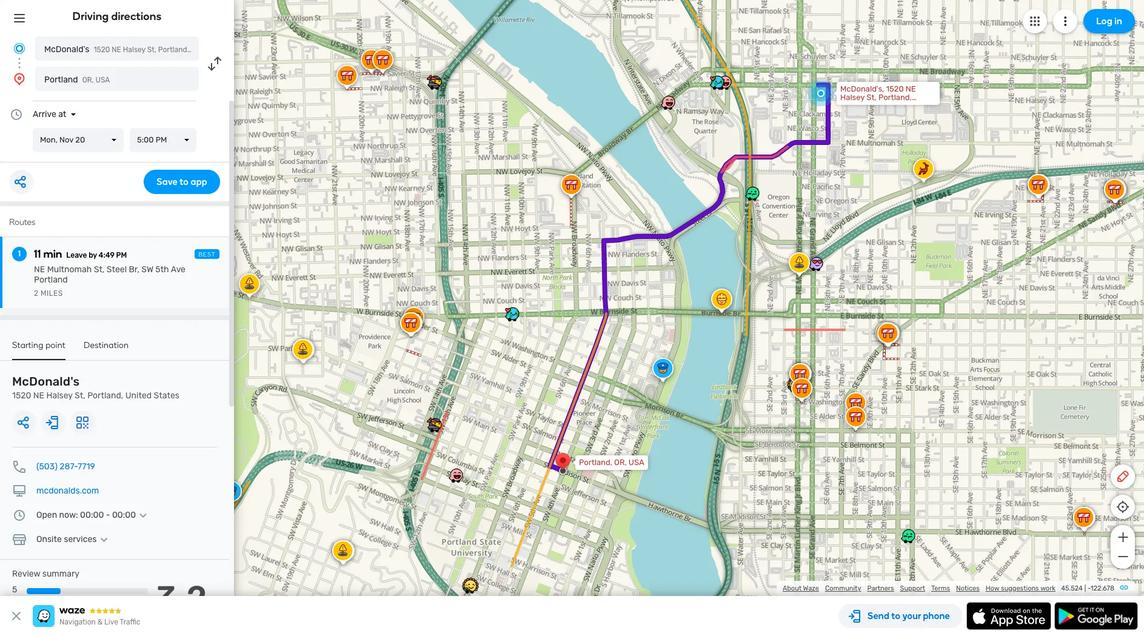 Task type: vqa. For each thing, say whether or not it's contained in the screenshot.
the left the 1520
yes



Task type: describe. For each thing, give the bounding box(es) containing it.
review
[[12, 569, 40, 579]]

0 vertical spatial portland
[[44, 75, 78, 85]]

7719
[[78, 462, 95, 472]]

starting point button
[[12, 340, 66, 360]]

(503) 287-7719 link
[[36, 462, 95, 472]]

11
[[34, 247, 41, 261]]

onsite services
[[36, 534, 97, 545]]

ne down starting point button
[[33, 391, 44, 401]]

122.678
[[1091, 585, 1115, 593]]

5:00 pm
[[137, 135, 167, 144]]

zoom in image
[[1116, 530, 1131, 545]]

at
[[58, 109, 66, 120]]

leave
[[66, 251, 87, 260]]

driving
[[73, 10, 109, 23]]

how
[[986, 585, 1000, 593]]

zoom out image
[[1116, 550, 1131, 564]]

traffic
[[120, 618, 140, 627]]

st, inside mcdonald's, 1520 ne halsey st, portland, united states
[[867, 93, 877, 102]]

partners
[[868, 585, 895, 593]]

mcdonalds.com
[[36, 486, 99, 496]]

2 vertical spatial united
[[125, 391, 152, 401]]

review summary
[[12, 569, 79, 579]]

miles
[[41, 289, 63, 298]]

x image
[[9, 609, 24, 624]]

1 horizontal spatial halsey
[[123, 45, 145, 54]]

20
[[75, 135, 85, 144]]

4
[[12, 595, 17, 605]]

partners link
[[868, 585, 895, 593]]

waze
[[804, 585, 819, 593]]

1 00:00 from the left
[[80, 510, 104, 520]]

open now: 00:00 - 00:00
[[36, 510, 136, 520]]

steel
[[107, 264, 127, 275]]

portland, or, usa
[[579, 458, 645, 467]]

current location image
[[12, 41, 27, 56]]

services
[[64, 534, 97, 545]]

st, inside "ne multnomah st, steel br, sw 5th ave portland 2 miles"
[[94, 264, 105, 275]]

arrive
[[33, 109, 56, 120]]

mcdonald's,
[[841, 84, 885, 93]]

2
[[34, 289, 39, 298]]

portland, inside mcdonald's, 1520 ne halsey st, portland, united states
[[879, 93, 912, 102]]

how suggestions work link
[[986, 585, 1056, 593]]

directions
[[111, 10, 162, 23]]

5th
[[155, 264, 169, 275]]

link image
[[1120, 583, 1130, 593]]

onsite services button
[[36, 534, 111, 545]]

onsite
[[36, 534, 62, 545]]

call image
[[12, 460, 27, 474]]

terms link
[[932, 585, 951, 593]]

2 00:00 from the left
[[112, 510, 136, 520]]

multnomah
[[47, 264, 92, 275]]

pencil image
[[1116, 470, 1131, 484]]

mon,
[[40, 135, 58, 144]]

usa for portland,
[[629, 458, 645, 467]]

open
[[36, 510, 57, 520]]

5:00
[[137, 135, 154, 144]]

open now: 00:00 - 00:00 button
[[36, 510, 150, 520]]

destination
[[84, 340, 129, 351]]

5:00 pm list box
[[130, 128, 197, 152]]

287-
[[60, 462, 78, 472]]

chevron down image for open now: 00:00 - 00:00
[[136, 511, 150, 520]]

suggestions
[[1002, 585, 1040, 593]]

live
[[104, 618, 118, 627]]

about waze link
[[783, 585, 819, 593]]



Task type: locate. For each thing, give the bounding box(es) containing it.
by
[[89, 251, 97, 260]]

5 4
[[12, 585, 17, 605]]

chevron down image inside onsite services 'button'
[[97, 535, 111, 545]]

chevron down image for onsite services
[[97, 535, 111, 545]]

computer image
[[12, 484, 27, 499]]

0 horizontal spatial or,
[[82, 76, 94, 84]]

ne down 11
[[34, 264, 45, 275]]

mcdonald's inside mcdonald's 1520 ne halsey st, portland, united states
[[12, 374, 80, 389]]

(503)
[[36, 462, 58, 472]]

support
[[901, 585, 926, 593]]

united
[[191, 45, 213, 54], [841, 101, 865, 110], [125, 391, 152, 401]]

5
[[12, 585, 17, 595]]

portland inside "ne multnomah st, steel br, sw 5th ave portland 2 miles"
[[34, 275, 68, 285]]

pm inside "list box"
[[156, 135, 167, 144]]

support link
[[901, 585, 926, 593]]

about waze community partners support terms notices how suggestions work 45.524 | -122.678
[[783, 585, 1115, 593]]

1 horizontal spatial or,
[[615, 458, 627, 467]]

pm inside 11 min leave by 4:49 pm
[[116, 251, 127, 260]]

ave
[[171, 264, 186, 275]]

1520
[[94, 45, 110, 54], [887, 84, 904, 93], [12, 391, 31, 401]]

1 horizontal spatial 00:00
[[112, 510, 136, 520]]

1520 inside mcdonald's, 1520 ne halsey st, portland, united states
[[887, 84, 904, 93]]

arrive at
[[33, 109, 66, 120]]

1 horizontal spatial united
[[191, 45, 213, 54]]

1 horizontal spatial usa
[[629, 458, 645, 467]]

ne down driving directions
[[112, 45, 121, 54]]

min
[[43, 247, 62, 261]]

2 horizontal spatial halsey
[[841, 93, 865, 102]]

- right "now:"
[[106, 510, 110, 520]]

0 vertical spatial clock image
[[9, 107, 24, 122]]

starting point
[[12, 340, 66, 351]]

1 vertical spatial mcdonald's 1520 ne halsey st, portland, united states
[[12, 374, 179, 401]]

or, inside 'portland or, usa'
[[82, 76, 94, 84]]

0 horizontal spatial 1520
[[12, 391, 31, 401]]

1 vertical spatial states
[[867, 101, 891, 110]]

0 horizontal spatial pm
[[116, 251, 127, 260]]

community
[[826, 585, 862, 593]]

0 horizontal spatial -
[[106, 510, 110, 520]]

1 horizontal spatial chevron down image
[[136, 511, 150, 520]]

4:49
[[99, 251, 115, 260]]

2 horizontal spatial 1520
[[887, 84, 904, 93]]

states
[[215, 45, 237, 54], [867, 101, 891, 110], [154, 391, 179, 401]]

1520 down driving
[[94, 45, 110, 54]]

1 vertical spatial united
[[841, 101, 865, 110]]

sw
[[142, 264, 153, 275]]

community link
[[826, 585, 862, 593]]

work
[[1041, 585, 1056, 593]]

1 vertical spatial usa
[[629, 458, 645, 467]]

routes
[[9, 217, 35, 227]]

point
[[46, 340, 66, 351]]

usa
[[96, 76, 110, 84], [629, 458, 645, 467]]

0 vertical spatial pm
[[156, 135, 167, 144]]

states inside mcdonald's, 1520 ne halsey st, portland, united states
[[867, 101, 891, 110]]

ne inside "ne multnomah st, steel br, sw 5th ave portland 2 miles"
[[34, 264, 45, 275]]

1 vertical spatial pm
[[116, 251, 127, 260]]

1 horizontal spatial states
[[215, 45, 237, 54]]

notices
[[957, 585, 980, 593]]

best
[[198, 251, 216, 258]]

now:
[[59, 510, 78, 520]]

ne multnomah st, steel br, sw 5th ave portland 2 miles
[[34, 264, 186, 298]]

1 vertical spatial portland
[[34, 275, 68, 285]]

summary
[[42, 569, 79, 579]]

2 horizontal spatial united
[[841, 101, 865, 110]]

or, for portland
[[82, 76, 94, 84]]

2 horizontal spatial states
[[867, 101, 891, 110]]

mcdonald's 1520 ne halsey st, portland, united states down "directions"
[[44, 44, 237, 55]]

st,
[[147, 45, 156, 54], [867, 93, 877, 102], [94, 264, 105, 275], [75, 391, 85, 401]]

ne right mcdonald's,
[[906, 84, 916, 93]]

driving directions
[[73, 10, 162, 23]]

1 vertical spatial -
[[1088, 585, 1091, 593]]

pm
[[156, 135, 167, 144], [116, 251, 127, 260]]

about
[[783, 585, 802, 593]]

halsey inside mcdonald's, 1520 ne halsey st, portland, united states
[[841, 93, 865, 102]]

destination button
[[84, 340, 129, 359]]

portland,
[[158, 45, 189, 54], [879, 93, 912, 102], [87, 391, 123, 401], [579, 458, 613, 467]]

0 horizontal spatial chevron down image
[[97, 535, 111, 545]]

pm right the 4:49
[[116, 251, 127, 260]]

0 horizontal spatial usa
[[96, 76, 110, 84]]

mcdonald's 1520 ne halsey st, portland, united states down destination button
[[12, 374, 179, 401]]

clock image
[[9, 107, 24, 122], [12, 508, 27, 523]]

-
[[106, 510, 110, 520], [1088, 585, 1091, 593]]

notices link
[[957, 585, 980, 593]]

1520 down starting point button
[[12, 391, 31, 401]]

mcdonalds.com link
[[36, 486, 99, 496]]

navigation & live traffic
[[59, 618, 140, 627]]

0 horizontal spatial states
[[154, 391, 179, 401]]

1 vertical spatial 1520
[[887, 84, 904, 93]]

usa for portland
[[96, 76, 110, 84]]

1 vertical spatial halsey
[[841, 93, 865, 102]]

0 horizontal spatial united
[[125, 391, 152, 401]]

mcdonald's down starting point button
[[12, 374, 80, 389]]

0 vertical spatial mcdonald's 1520 ne halsey st, portland, united states
[[44, 44, 237, 55]]

starting
[[12, 340, 43, 351]]

portland or, usa
[[44, 75, 110, 85]]

portland
[[44, 75, 78, 85], [34, 275, 68, 285]]

3.2
[[156, 579, 207, 619]]

mon, nov 20 list box
[[33, 128, 124, 152]]

0 vertical spatial 1520
[[94, 45, 110, 54]]

mcdonald's
[[44, 44, 89, 55], [12, 374, 80, 389]]

clock image left arrive
[[9, 107, 24, 122]]

or, for portland,
[[615, 458, 627, 467]]

ne inside mcdonald's, 1520 ne halsey st, portland, united states
[[906, 84, 916, 93]]

2 vertical spatial halsey
[[46, 391, 73, 401]]

navigation
[[59, 618, 96, 627]]

mcdonald's up 'portland or, usa'
[[44, 44, 89, 55]]

chevron down image
[[136, 511, 150, 520], [97, 535, 111, 545]]

1 horizontal spatial 1520
[[94, 45, 110, 54]]

1 vertical spatial clock image
[[12, 508, 27, 523]]

1 horizontal spatial -
[[1088, 585, 1091, 593]]

1 vertical spatial or,
[[615, 458, 627, 467]]

store image
[[12, 533, 27, 547]]

pm right 5:00
[[156, 135, 167, 144]]

1 vertical spatial chevron down image
[[97, 535, 111, 545]]

0 vertical spatial -
[[106, 510, 110, 520]]

&
[[98, 618, 103, 627]]

halsey
[[123, 45, 145, 54], [841, 93, 865, 102], [46, 391, 73, 401]]

0 vertical spatial usa
[[96, 76, 110, 84]]

mcdonald's, 1520 ne halsey st, portland, united states
[[841, 84, 916, 110]]

0 horizontal spatial halsey
[[46, 391, 73, 401]]

11 min leave by 4:49 pm
[[34, 247, 127, 261]]

portland up at
[[44, 75, 78, 85]]

ne
[[112, 45, 121, 54], [906, 84, 916, 93], [34, 264, 45, 275], [33, 391, 44, 401]]

1 horizontal spatial pm
[[156, 135, 167, 144]]

location image
[[12, 72, 27, 86]]

clock image up store image at bottom
[[12, 508, 27, 523]]

usa inside 'portland or, usa'
[[96, 76, 110, 84]]

45.524
[[1062, 585, 1083, 593]]

chevron down image inside open now: 00:00 - 00:00 button
[[136, 511, 150, 520]]

0 vertical spatial united
[[191, 45, 213, 54]]

terms
[[932, 585, 951, 593]]

00:00
[[80, 510, 104, 520], [112, 510, 136, 520]]

1 vertical spatial mcdonald's
[[12, 374, 80, 389]]

or,
[[82, 76, 94, 84], [615, 458, 627, 467]]

mon, nov 20
[[40, 135, 85, 144]]

0 vertical spatial or,
[[82, 76, 94, 84]]

0 vertical spatial mcdonald's
[[44, 44, 89, 55]]

2 vertical spatial states
[[154, 391, 179, 401]]

united inside mcdonald's, 1520 ne halsey st, portland, united states
[[841, 101, 865, 110]]

|
[[1085, 585, 1087, 593]]

0 vertical spatial halsey
[[123, 45, 145, 54]]

1520 right mcdonald's,
[[887, 84, 904, 93]]

portland up miles
[[34, 275, 68, 285]]

0 vertical spatial states
[[215, 45, 237, 54]]

2 vertical spatial 1520
[[12, 391, 31, 401]]

0 horizontal spatial 00:00
[[80, 510, 104, 520]]

1
[[18, 249, 21, 259]]

- right |
[[1088, 585, 1091, 593]]

nov
[[59, 135, 74, 144]]

br,
[[129, 264, 139, 275]]

(503) 287-7719
[[36, 462, 95, 472]]

0 vertical spatial chevron down image
[[136, 511, 150, 520]]



